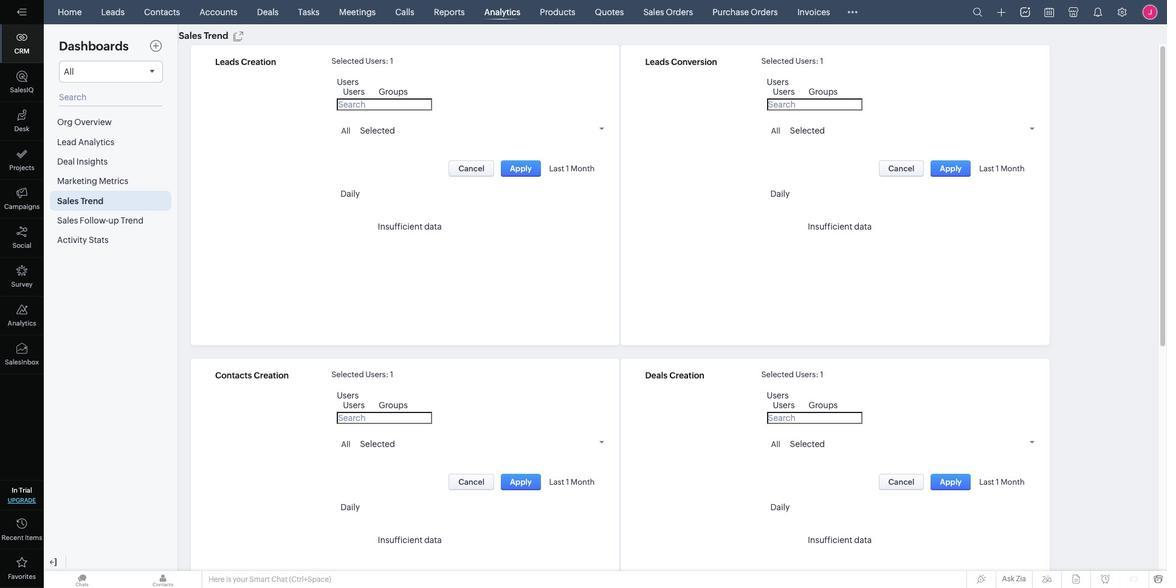 Task type: locate. For each thing, give the bounding box(es) containing it.
invoices link
[[793, 0, 835, 24]]

analytics link down 'survey'
[[0, 297, 44, 336]]

sales motivator image
[[1020, 7, 1030, 17]]

0 vertical spatial analytics link
[[479, 0, 525, 24]]

contacts image
[[125, 571, 201, 588]]

campaigns
[[4, 203, 40, 210]]

2 orders from the left
[[751, 7, 778, 17]]

deals
[[257, 7, 279, 17]]

social link
[[0, 219, 44, 258]]

(ctrl+space)
[[289, 576, 331, 584]]

orders
[[666, 7, 693, 17], [751, 7, 778, 17]]

orders right sales
[[666, 7, 693, 17]]

chats image
[[44, 571, 120, 588]]

0 horizontal spatial analytics
[[8, 320, 36, 327]]

orders right purchase
[[751, 7, 778, 17]]

in
[[12, 487, 18, 494]]

analytics link
[[479, 0, 525, 24], [0, 297, 44, 336]]

projects
[[9, 164, 34, 171]]

ask
[[1002, 575, 1015, 584]]

trial
[[19, 487, 32, 494]]

search image
[[973, 7, 983, 17]]

notifications image
[[1093, 7, 1103, 17]]

quick actions image
[[997, 8, 1006, 17]]

is
[[226, 576, 231, 584]]

analytics
[[484, 7, 521, 17], [8, 320, 36, 327]]

meetings link
[[334, 0, 381, 24]]

smart
[[249, 576, 270, 584]]

reports link
[[429, 0, 470, 24]]

1 horizontal spatial analytics
[[484, 7, 521, 17]]

analytics up salesinbox link
[[8, 320, 36, 327]]

sales orders link
[[639, 0, 698, 24]]

0 vertical spatial analytics
[[484, 7, 521, 17]]

analytics link right 'reports'
[[479, 0, 525, 24]]

home
[[58, 7, 82, 17]]

meetings
[[339, 7, 376, 17]]

analytics right 'reports'
[[484, 7, 521, 17]]

chat
[[271, 576, 288, 584]]

calls
[[395, 7, 414, 17]]

1 vertical spatial analytics
[[8, 320, 36, 327]]

1 orders from the left
[[666, 7, 693, 17]]

marketplace image
[[1069, 7, 1078, 17]]

campaigns link
[[0, 180, 44, 219]]

salesiq link
[[0, 63, 44, 102]]

leads link
[[96, 0, 129, 24]]

reports
[[434, 7, 465, 17]]

orders inside "link"
[[666, 7, 693, 17]]

1 horizontal spatial orders
[[751, 7, 778, 17]]

projects link
[[0, 141, 44, 180]]

0 horizontal spatial orders
[[666, 7, 693, 17]]

0 horizontal spatial analytics link
[[0, 297, 44, 336]]

quotes link
[[590, 0, 629, 24]]

1 vertical spatial analytics link
[[0, 297, 44, 336]]



Task type: vqa. For each thing, say whether or not it's contained in the screenshot.
Items
yes



Task type: describe. For each thing, give the bounding box(es) containing it.
sales orders
[[643, 7, 693, 17]]

salesiq
[[10, 86, 34, 94]]

accounts link
[[195, 0, 242, 24]]

ask zia
[[1002, 575, 1026, 584]]

leads
[[101, 7, 125, 17]]

items
[[25, 534, 42, 542]]

accounts
[[200, 7, 238, 17]]

purchase orders
[[713, 7, 778, 17]]

favorites
[[8, 573, 36, 581]]

recent items
[[2, 534, 42, 542]]

deals link
[[252, 0, 283, 24]]

social
[[12, 242, 31, 249]]

salesinbox link
[[0, 336, 44, 374]]

recent
[[2, 534, 24, 542]]

contacts link
[[139, 0, 185, 24]]

here
[[209, 576, 225, 584]]

contacts
[[144, 7, 180, 17]]

your
[[233, 576, 248, 584]]

orders for purchase orders
[[751, 7, 778, 17]]

sales
[[643, 7, 664, 17]]

purchase orders link
[[708, 0, 783, 24]]

quotes
[[595, 7, 624, 17]]

crm link
[[0, 24, 44, 63]]

here is your smart chat (ctrl+space)
[[209, 576, 331, 584]]

crm
[[14, 47, 29, 55]]

desk
[[14, 125, 29, 133]]

configure settings image
[[1117, 7, 1127, 17]]

invoices
[[797, 7, 830, 17]]

purchase
[[713, 7, 749, 17]]

tasks
[[298, 7, 320, 17]]

survey
[[11, 281, 33, 288]]

home link
[[53, 0, 87, 24]]

calendar image
[[1045, 7, 1054, 17]]

1 horizontal spatial analytics link
[[479, 0, 525, 24]]

orders for sales orders
[[666, 7, 693, 17]]

survey link
[[0, 258, 44, 297]]

desk link
[[0, 102, 44, 141]]

in trial upgrade
[[8, 487, 36, 504]]

products link
[[535, 0, 580, 24]]

calls link
[[390, 0, 419, 24]]

salesinbox
[[5, 359, 39, 366]]

upgrade
[[8, 497, 36, 504]]

zia
[[1016, 575, 1026, 584]]

tasks link
[[293, 0, 324, 24]]

products
[[540, 7, 576, 17]]



